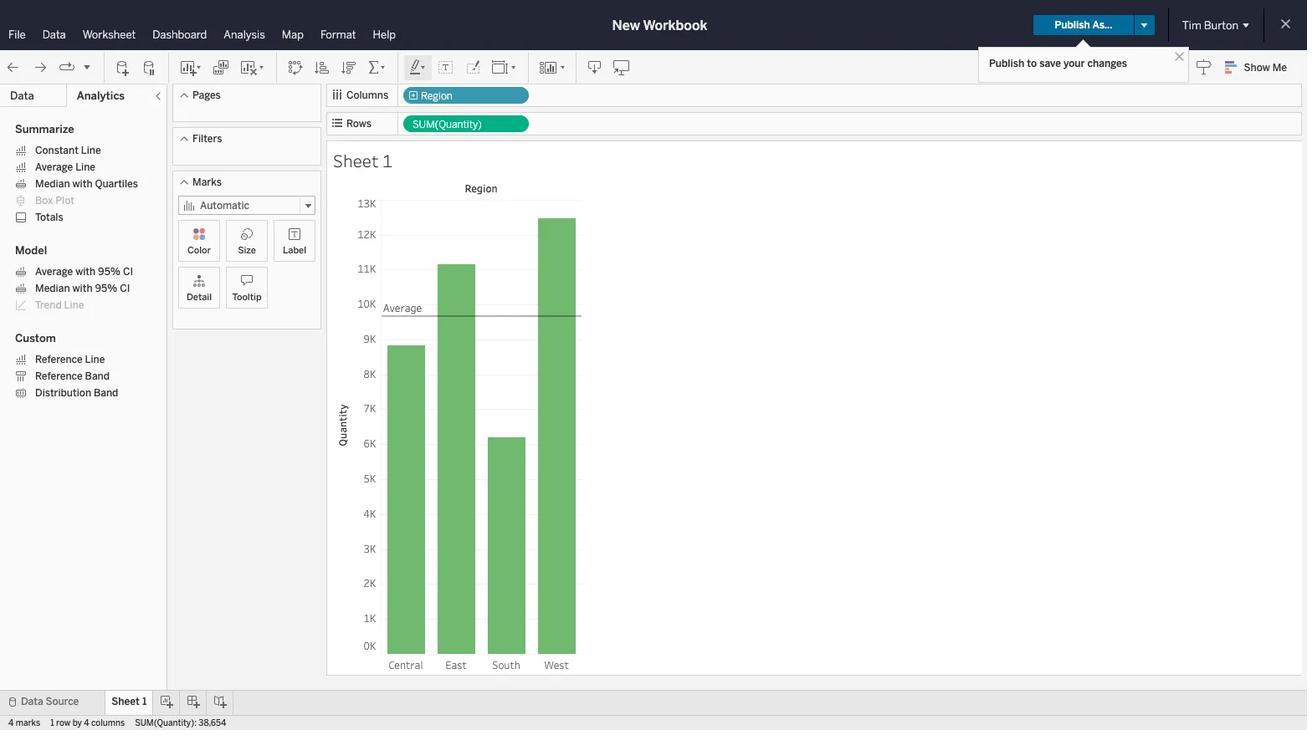 Task type: locate. For each thing, give the bounding box(es) containing it.
sheet 1 up columns
[[111, 696, 147, 708]]

show me
[[1244, 62, 1287, 74]]

2 median from the top
[[35, 283, 70, 295]]

region up sum(quantity)
[[421, 90, 453, 102]]

source
[[46, 696, 79, 708]]

row
[[56, 719, 70, 729]]

size
[[238, 245, 256, 256]]

band down reference band on the bottom left of page
[[94, 387, 118, 399]]

median with quartiles
[[35, 178, 138, 190]]

0 vertical spatial average
[[35, 161, 73, 173]]

ci
[[123, 266, 133, 278], [120, 283, 130, 295]]

2 average from the top
[[35, 266, 73, 278]]

worksheet
[[83, 28, 136, 41]]

1 vertical spatial 1
[[142, 696, 147, 708]]

0 vertical spatial publish
[[1055, 19, 1090, 31]]

file
[[8, 28, 26, 41]]

fit image
[[491, 59, 518, 76]]

95% down average with 95% ci
[[95, 283, 117, 295]]

1 vertical spatial with
[[75, 266, 96, 278]]

data guide image
[[1195, 59, 1212, 75]]

0 vertical spatial region
[[421, 90, 453, 102]]

new data source image
[[115, 59, 131, 76]]

publish left to
[[989, 58, 1024, 69]]

help
[[373, 28, 396, 41]]

0 vertical spatial sheet
[[333, 149, 379, 172]]

2 horizontal spatial 1
[[382, 149, 392, 172]]

show me button
[[1217, 54, 1302, 80]]

1 average from the top
[[35, 161, 73, 173]]

1 vertical spatial publish
[[989, 58, 1024, 69]]

box plot
[[35, 195, 74, 207]]

0 vertical spatial 1
[[382, 149, 392, 172]]

1 horizontal spatial 1
[[142, 696, 147, 708]]

1 vertical spatial average
[[35, 266, 73, 278]]

publish inside button
[[1055, 19, 1090, 31]]

reference up reference band on the bottom left of page
[[35, 354, 83, 366]]

data down undo image
[[10, 90, 34, 102]]

1 vertical spatial data
[[10, 90, 34, 102]]

1 vertical spatial median
[[35, 283, 70, 295]]

average for average line
[[35, 161, 73, 173]]

by
[[72, 719, 82, 729]]

ci down average with 95% ci
[[120, 283, 130, 295]]

median
[[35, 178, 70, 190], [35, 283, 70, 295]]

clear sheet image
[[239, 59, 266, 76]]

4 right by
[[84, 719, 89, 729]]

0 vertical spatial ci
[[123, 266, 133, 278]]

2 vertical spatial 1
[[50, 719, 54, 729]]

2 4 from the left
[[84, 719, 89, 729]]

with
[[72, 178, 93, 190], [75, 266, 96, 278], [72, 283, 93, 295]]

ci for median with 95% ci
[[120, 283, 130, 295]]

0 vertical spatial reference
[[35, 354, 83, 366]]

sheet
[[333, 149, 379, 172], [111, 696, 140, 708]]

me
[[1272, 62, 1287, 74]]

tim
[[1182, 19, 1201, 31]]

detail
[[187, 292, 212, 303]]

1 horizontal spatial 4
[[84, 719, 89, 729]]

reference
[[35, 354, 83, 366], [35, 371, 83, 382]]

line up reference band on the bottom left of page
[[85, 354, 105, 366]]

marks
[[192, 177, 222, 188]]

1 left row
[[50, 719, 54, 729]]

line up median with quartiles
[[75, 161, 95, 173]]

0 vertical spatial median
[[35, 178, 70, 190]]

show
[[1244, 62, 1270, 74]]

1 vertical spatial sheet 1
[[111, 696, 147, 708]]

region
[[421, 90, 453, 102], [465, 182, 498, 195]]

data up marks
[[21, 696, 43, 708]]

columns
[[91, 719, 125, 729]]

1 horizontal spatial publish
[[1055, 19, 1090, 31]]

band up distribution band
[[85, 371, 110, 382]]

1 vertical spatial reference
[[35, 371, 83, 382]]

close image
[[1171, 49, 1187, 64]]

1 reference from the top
[[35, 354, 83, 366]]

sum(quantity): 38,654
[[135, 719, 226, 729]]

with for average with 95% ci
[[75, 266, 96, 278]]

trend line
[[35, 300, 84, 311]]

with down average with 95% ci
[[72, 283, 93, 295]]

median up the 'box plot'
[[35, 178, 70, 190]]

region down sum(quantity)
[[465, 182, 498, 195]]

data up replay animation image
[[42, 28, 66, 41]]

pause auto updates image
[[141, 59, 158, 76]]

with for median with quartiles
[[72, 178, 93, 190]]

South, Region. Press Space to toggle selection. Press Escape to go back to the left margin. Use arrow keys to navigate headers text field
[[481, 655, 531, 674]]

line for reference line
[[85, 354, 105, 366]]

with down "average line"
[[72, 178, 93, 190]]

totals image
[[367, 59, 387, 76]]

4 left marks
[[8, 719, 14, 729]]

analysis
[[224, 28, 265, 41]]

publish
[[1055, 19, 1090, 31], [989, 58, 1024, 69]]

sheet 1 down rows on the left of page
[[333, 149, 392, 172]]

95% for median with 95% ci
[[95, 283, 117, 295]]

dashboard
[[153, 28, 207, 41]]

publish as... button
[[1034, 15, 1134, 35]]

totals
[[35, 212, 63, 223]]

average down the constant
[[35, 161, 73, 173]]

1 vertical spatial band
[[94, 387, 118, 399]]

95%
[[98, 266, 121, 278], [95, 283, 117, 295]]

1 vertical spatial region
[[465, 182, 498, 195]]

4
[[8, 719, 14, 729], [84, 719, 89, 729]]

0 vertical spatial sheet 1
[[333, 149, 392, 172]]

0 horizontal spatial region
[[421, 90, 453, 102]]

1 row by 4 columns
[[50, 719, 125, 729]]

show mark labels image
[[438, 59, 454, 76]]

0 horizontal spatial 1
[[50, 719, 54, 729]]

sheet 1
[[333, 149, 392, 172], [111, 696, 147, 708]]

with up median with 95% ci
[[75, 266, 96, 278]]

band
[[85, 371, 110, 382], [94, 387, 118, 399]]

to
[[1027, 58, 1037, 69]]

show/hide cards image
[[539, 59, 566, 76]]

average
[[35, 161, 73, 173], [35, 266, 73, 278]]

publish to save your changes
[[989, 58, 1127, 69]]

sorted ascending by sum of quantity within region image
[[314, 59, 331, 76]]

1
[[382, 149, 392, 172], [142, 696, 147, 708], [50, 719, 54, 729]]

average down model
[[35, 266, 73, 278]]

sheet up columns
[[111, 696, 140, 708]]

2 vertical spatial data
[[21, 696, 43, 708]]

median for median with 95% ci
[[35, 283, 70, 295]]

2 reference from the top
[[35, 371, 83, 382]]

pages
[[192, 90, 221, 101]]

0 vertical spatial band
[[85, 371, 110, 382]]

1 4 from the left
[[8, 719, 14, 729]]

download image
[[587, 59, 603, 76]]

band for distribution band
[[94, 387, 118, 399]]

1 vertical spatial 95%
[[95, 283, 117, 295]]

0 vertical spatial 95%
[[98, 266, 121, 278]]

0 horizontal spatial publish
[[989, 58, 1024, 69]]

marks. press enter to open the view data window.. use arrow keys to navigate data visualization elements. image
[[381, 197, 582, 655]]

1 up sum(quantity): at left
[[142, 696, 147, 708]]

1 median from the top
[[35, 178, 70, 190]]

ci for average with 95% ci
[[123, 266, 133, 278]]

reference line
[[35, 354, 105, 366]]

median up trend on the top left of the page
[[35, 283, 70, 295]]

publish left as...
[[1055, 19, 1090, 31]]

line down median with 95% ci
[[64, 300, 84, 311]]

average with 95% ci
[[35, 266, 133, 278]]

label
[[283, 245, 306, 256]]

line
[[81, 145, 101, 156], [75, 161, 95, 173], [64, 300, 84, 311], [85, 354, 105, 366]]

changes
[[1087, 58, 1127, 69]]

distribution band
[[35, 387, 118, 399]]

data
[[42, 28, 66, 41], [10, 90, 34, 102], [21, 696, 43, 708]]

burton
[[1204, 19, 1238, 31]]

0 vertical spatial with
[[72, 178, 93, 190]]

1 vertical spatial ci
[[120, 283, 130, 295]]

as...
[[1092, 19, 1113, 31]]

ci up median with 95% ci
[[123, 266, 133, 278]]

duplicate image
[[213, 59, 229, 76]]

line up "average line"
[[81, 145, 101, 156]]

custom
[[15, 332, 56, 345]]

workbook
[[643, 17, 707, 33]]

1 horizontal spatial sheet
[[333, 149, 379, 172]]

1 vertical spatial sheet
[[111, 696, 140, 708]]

0 horizontal spatial 4
[[8, 719, 14, 729]]

2 vertical spatial with
[[72, 283, 93, 295]]

reference up distribution
[[35, 371, 83, 382]]

1 down columns
[[382, 149, 392, 172]]

publish as...
[[1055, 19, 1113, 31]]

color
[[187, 245, 211, 256]]

sheet down rows on the left of page
[[333, 149, 379, 172]]

line for average line
[[75, 161, 95, 173]]

median with 95% ci
[[35, 283, 130, 295]]

reference for reference band
[[35, 371, 83, 382]]

95% up median with 95% ci
[[98, 266, 121, 278]]



Task type: describe. For each thing, give the bounding box(es) containing it.
format
[[320, 28, 356, 41]]

publish your workbook to edit in tableau desktop image
[[613, 59, 630, 76]]

filters
[[192, 133, 222, 145]]

collapse image
[[153, 91, 163, 101]]

map
[[282, 28, 304, 41]]

95% for average with 95% ci
[[98, 266, 121, 278]]

save
[[1039, 58, 1061, 69]]

data source
[[21, 696, 79, 708]]

constant line
[[35, 145, 101, 156]]

new worksheet image
[[179, 59, 202, 76]]

line for trend line
[[64, 300, 84, 311]]

your
[[1063, 58, 1085, 69]]

undo image
[[5, 59, 22, 76]]

with for median with 95% ci
[[72, 283, 93, 295]]

publish for publish to save your changes
[[989, 58, 1024, 69]]

marks
[[16, 719, 40, 729]]

new
[[612, 17, 640, 33]]

trend
[[35, 300, 62, 311]]

analytics
[[77, 90, 125, 102]]

0 horizontal spatial sheet
[[111, 696, 140, 708]]

rows
[[346, 118, 371, 130]]

summarize
[[15, 123, 74, 136]]

plot
[[55, 195, 74, 207]]

box
[[35, 195, 53, 207]]

East, Region. Press Space to toggle selection. Press Escape to go back to the left margin. Use arrow keys to navigate headers text field
[[431, 655, 481, 674]]

replay animation image
[[82, 62, 92, 72]]

38,654
[[199, 719, 226, 729]]

highlight image
[[408, 59, 428, 76]]

1 horizontal spatial sheet 1
[[333, 149, 392, 172]]

band for reference band
[[85, 371, 110, 382]]

0 horizontal spatial sheet 1
[[111, 696, 147, 708]]

sum(quantity):
[[135, 719, 197, 729]]

median for median with quartiles
[[35, 178, 70, 190]]

tooltip
[[232, 292, 262, 303]]

publish for publish as...
[[1055, 19, 1090, 31]]

constant
[[35, 145, 79, 156]]

4 marks
[[8, 719, 40, 729]]

sorted descending by sum of quantity within region image
[[341, 59, 357, 76]]

replay animation image
[[59, 59, 75, 76]]

1 horizontal spatial region
[[465, 182, 498, 195]]

line for constant line
[[81, 145, 101, 156]]

format workbook image
[[464, 59, 481, 76]]

average for average with 95% ci
[[35, 266, 73, 278]]

reference band
[[35, 371, 110, 382]]

quartiles
[[95, 178, 138, 190]]

columns
[[346, 90, 388, 101]]

redo image
[[32, 59, 49, 76]]

West, Region. Press Space to toggle selection. Press Escape to go back to the left margin. Use arrow keys to navigate headers text field
[[531, 655, 582, 674]]

0 vertical spatial data
[[42, 28, 66, 41]]

reference for reference line
[[35, 354, 83, 366]]

swap rows and columns image
[[287, 59, 304, 76]]

Central, Region. Press Space to toggle selection. Press Escape to go back to the left margin. Use arrow keys to navigate headers text field
[[381, 655, 431, 674]]

distribution
[[35, 387, 91, 399]]

average line
[[35, 161, 95, 173]]

model
[[15, 244, 47, 257]]

tim burton
[[1182, 19, 1238, 31]]

sum(quantity)
[[413, 119, 482, 131]]

new workbook
[[612, 17, 707, 33]]



Task type: vqa. For each thing, say whether or not it's contained in the screenshot.
bottommost MEDIAN
yes



